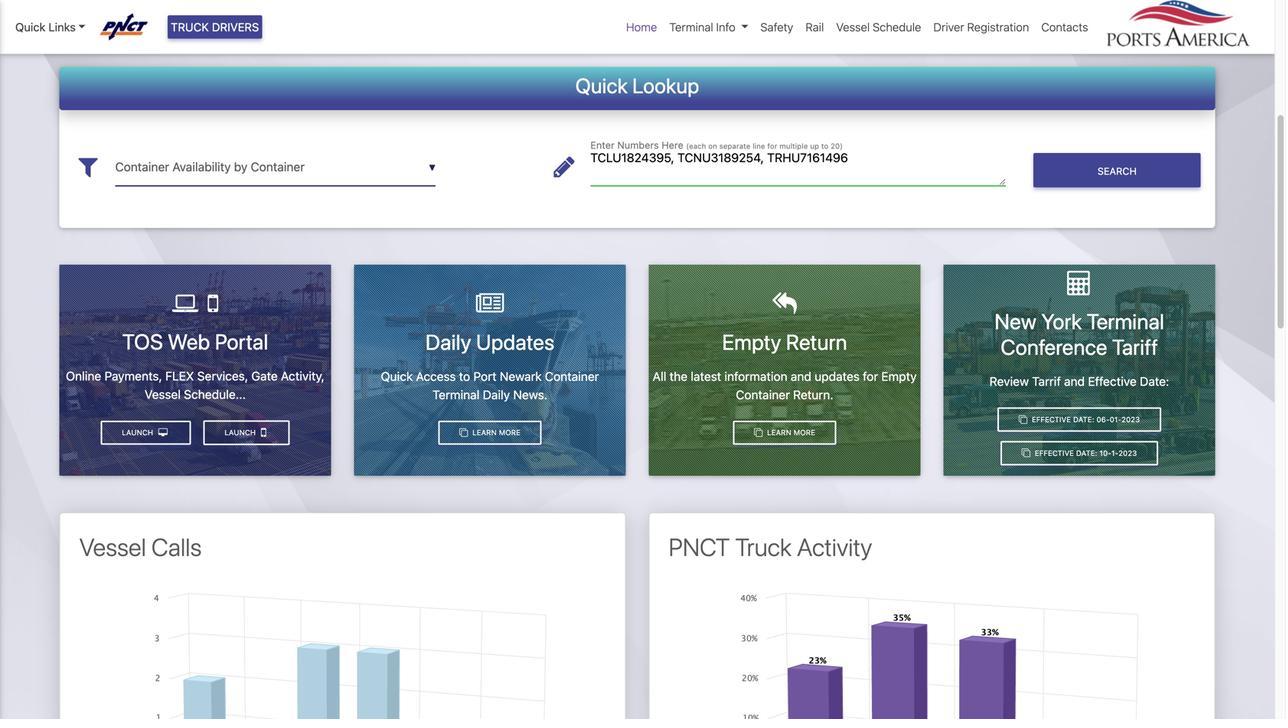 Task type: vqa. For each thing, say whether or not it's contained in the screenshot.
PNCT Twitter Feed
no



Task type: locate. For each thing, give the bounding box(es) containing it.
enter
[[591, 139, 615, 151]]

0 vertical spatial truck
[[171, 20, 209, 34]]

1 vertical spatial truck
[[735, 533, 792, 562]]

0 vertical spatial 2023
[[1122, 415, 1140, 424]]

services,
[[197, 369, 248, 384]]

learn
[[473, 428, 497, 437], [767, 428, 792, 437]]

2023 right 06-
[[1122, 415, 1140, 424]]

0 vertical spatial to
[[822, 142, 829, 151]]

0 horizontal spatial launch link
[[101, 421, 191, 445]]

here
[[662, 139, 684, 151]]

2 vertical spatial terminal
[[433, 388, 480, 402]]

and
[[791, 369, 812, 384], [1064, 375, 1085, 389]]

and right 'tarrif'
[[1064, 375, 1085, 389]]

effective date: 06-01-2023 link
[[998, 408, 1161, 432]]

learn more link
[[438, 421, 542, 445], [733, 421, 837, 445]]

1 vertical spatial effective
[[1032, 415, 1071, 424]]

truck drivers link
[[168, 15, 262, 39]]

date:
[[1140, 375, 1170, 389], [1073, 415, 1095, 424], [1076, 449, 1098, 458]]

0 horizontal spatial launch
[[122, 428, 155, 437]]

empty
[[722, 329, 782, 355], [882, 369, 917, 384]]

1 horizontal spatial empty
[[882, 369, 917, 384]]

1 horizontal spatial more
[[794, 428, 816, 437]]

updates
[[815, 369, 860, 384]]

effective inside effective date: 06-01-2023 link
[[1032, 415, 1071, 424]]

daily
[[425, 329, 471, 355], [483, 388, 510, 402]]

launch link down schedule...
[[203, 421, 290, 446]]

activity
[[797, 533, 872, 562]]

2 horizontal spatial terminal
[[1087, 309, 1165, 334]]

0 horizontal spatial and
[[791, 369, 812, 384]]

2 vertical spatial date:
[[1076, 449, 1098, 458]]

up
[[810, 142, 819, 151]]

1 vertical spatial terminal
[[1087, 309, 1165, 334]]

to inside quick access to port newark container terminal daily news.
[[459, 369, 470, 384]]

learn down quick access to port newark container terminal daily news.
[[473, 428, 497, 437]]

2 horizontal spatial quick
[[575, 73, 628, 98]]

home link
[[620, 12, 663, 42]]

1 vertical spatial container
[[736, 388, 790, 402]]

container up news. at the left of page
[[545, 369, 599, 384]]

quick inside quick access to port newark container terminal daily news.
[[381, 369, 413, 384]]

container
[[545, 369, 599, 384], [736, 388, 790, 402]]

to left port
[[459, 369, 470, 384]]

0 horizontal spatial more
[[499, 428, 521, 437]]

gate
[[251, 369, 278, 384]]

driver
[[934, 20, 965, 34]]

effective down 'tarrif'
[[1032, 415, 1071, 424]]

date: left 06-
[[1073, 415, 1095, 424]]

empty return
[[722, 329, 847, 355]]

quick
[[15, 20, 45, 34], [575, 73, 628, 98], [381, 369, 413, 384]]

0 vertical spatial vessel
[[836, 20, 870, 34]]

1 horizontal spatial quick
[[381, 369, 413, 384]]

0 horizontal spatial daily
[[425, 329, 471, 355]]

quick left access
[[381, 369, 413, 384]]

date: for 01-
[[1073, 415, 1095, 424]]

date: left "10-"
[[1076, 449, 1098, 458]]

1 horizontal spatial to
[[822, 142, 829, 151]]

1 learn from the left
[[473, 428, 497, 437]]

2 launch link from the left
[[101, 421, 191, 445]]

1 horizontal spatial launch link
[[203, 421, 290, 446]]

1 horizontal spatial daily
[[483, 388, 510, 402]]

launch for the mobile image
[[225, 428, 258, 437]]

2 vertical spatial quick
[[381, 369, 413, 384]]

2 vertical spatial effective
[[1035, 449, 1074, 458]]

1 horizontal spatial learn more
[[765, 428, 816, 437]]

terminal inside quick access to port newark container terminal daily news.
[[433, 388, 480, 402]]

review tarrif and effective date:
[[990, 375, 1170, 389]]

learn more link down all the latest information and updates for empty container return.
[[733, 421, 837, 445]]

0 vertical spatial daily
[[425, 329, 471, 355]]

for right the line at the right top of page
[[768, 142, 778, 151]]

terminal
[[670, 20, 713, 34], [1087, 309, 1165, 334], [433, 388, 480, 402]]

06-
[[1097, 415, 1110, 424]]

truck left drivers
[[171, 20, 209, 34]]

to right up
[[822, 142, 829, 151]]

2 learn more from the left
[[765, 428, 816, 437]]

clone image
[[1019, 416, 1028, 424], [459, 429, 468, 437], [754, 429, 763, 437]]

schedule...
[[184, 388, 246, 402]]

online payments, flex services, gate activity, vessel schedule...
[[66, 369, 325, 402]]

empty right the updates
[[882, 369, 917, 384]]

2 more from the left
[[794, 428, 816, 437]]

quick links
[[15, 20, 76, 34]]

2 horizontal spatial clone image
[[1019, 416, 1028, 424]]

1 vertical spatial 2023
[[1119, 449, 1137, 458]]

1 horizontal spatial for
[[863, 369, 878, 384]]

for
[[768, 142, 778, 151], [863, 369, 878, 384]]

to inside enter numbers here (each on separate line for multiple up to 20)
[[822, 142, 829, 151]]

date: down tariff on the right of the page
[[1140, 375, 1170, 389]]

more for return
[[794, 428, 816, 437]]

0 vertical spatial for
[[768, 142, 778, 151]]

01-
[[1110, 415, 1122, 424]]

daily updates
[[425, 329, 555, 355]]

2 learn from the left
[[767, 428, 792, 437]]

1 vertical spatial vessel
[[145, 388, 181, 402]]

1 horizontal spatial terminal
[[670, 20, 713, 34]]

0 horizontal spatial empty
[[722, 329, 782, 355]]

container inside all the latest information and updates for empty container return.
[[736, 388, 790, 402]]

updates
[[476, 329, 555, 355]]

contacts
[[1042, 20, 1089, 34]]

daily inside quick access to port newark container terminal daily news.
[[483, 388, 510, 402]]

mobile image
[[261, 427, 266, 439]]

newark
[[500, 369, 542, 384]]

1 vertical spatial to
[[459, 369, 470, 384]]

truck
[[171, 20, 209, 34], [735, 533, 792, 562]]

1 horizontal spatial launch
[[225, 428, 258, 437]]

driver registration link
[[928, 12, 1036, 42]]

terminal down access
[[433, 388, 480, 402]]

launch left desktop image
[[122, 428, 155, 437]]

clone image inside effective date: 06-01-2023 link
[[1019, 416, 1028, 424]]

1 vertical spatial daily
[[483, 388, 510, 402]]

desktop image
[[158, 429, 168, 437]]

clone image up clone icon
[[1019, 416, 1028, 424]]

effective up 01-
[[1088, 375, 1137, 389]]

payments,
[[105, 369, 162, 384]]

0 horizontal spatial learn
[[473, 428, 497, 437]]

new york terminal conference tariff
[[995, 309, 1165, 360]]

learn down all the latest information and updates for empty container return.
[[767, 428, 792, 437]]

clone image
[[1022, 449, 1031, 458]]

learn for updates
[[473, 428, 497, 437]]

empty inside all the latest information and updates for empty container return.
[[882, 369, 917, 384]]

container down 'information'
[[736, 388, 790, 402]]

learn more link down quick access to port newark container terminal daily news.
[[438, 421, 542, 445]]

to
[[822, 142, 829, 151], [459, 369, 470, 384]]

1 vertical spatial date:
[[1073, 415, 1095, 424]]

1 more from the left
[[499, 428, 521, 437]]

0 horizontal spatial for
[[768, 142, 778, 151]]

registration
[[968, 20, 1029, 34]]

1 horizontal spatial truck
[[735, 533, 792, 562]]

2 learn more link from the left
[[733, 421, 837, 445]]

0 vertical spatial container
[[545, 369, 599, 384]]

daily down port
[[483, 388, 510, 402]]

0 vertical spatial date:
[[1140, 375, 1170, 389]]

empty up 'information'
[[722, 329, 782, 355]]

search button
[[1034, 153, 1201, 188]]

effective inside effective date: 10-1-2023 link
[[1035, 449, 1074, 458]]

1 horizontal spatial learn more link
[[733, 421, 837, 445]]

0 vertical spatial terminal
[[670, 20, 713, 34]]

clone image for new york terminal conference tariff
[[1019, 416, 1028, 424]]

terminal up tariff on the right of the page
[[1087, 309, 1165, 334]]

more
[[499, 428, 521, 437], [794, 428, 816, 437]]

0 horizontal spatial clone image
[[459, 429, 468, 437]]

clone image down all the latest information and updates for empty container return.
[[754, 429, 763, 437]]

1 vertical spatial quick
[[575, 73, 628, 98]]

1 horizontal spatial learn
[[767, 428, 792, 437]]

1 horizontal spatial container
[[736, 388, 790, 402]]

daily up access
[[425, 329, 471, 355]]

container inside quick access to port newark container terminal daily news.
[[545, 369, 599, 384]]

1 horizontal spatial clone image
[[754, 429, 763, 437]]

activity,
[[281, 369, 325, 384]]

quick for quick access to port newark container terminal daily news.
[[381, 369, 413, 384]]

pnct
[[669, 533, 730, 562]]

learn more down return.
[[765, 428, 816, 437]]

the
[[670, 369, 688, 384]]

vessel for schedule
[[836, 20, 870, 34]]

vessel schedule
[[836, 20, 922, 34]]

learn more for return
[[765, 428, 816, 437]]

flex
[[165, 369, 194, 384]]

vessel left calls
[[79, 533, 146, 562]]

effective date: 10-1-2023
[[1033, 449, 1137, 458]]

truck right pnct
[[735, 533, 792, 562]]

quick left links
[[15, 20, 45, 34]]

quick lookup
[[575, 73, 699, 98]]

vessel down flex
[[145, 388, 181, 402]]

effective right clone icon
[[1035, 449, 1074, 458]]

line
[[753, 142, 765, 151]]

▼
[[429, 163, 436, 173]]

vessel right rail
[[836, 20, 870, 34]]

for right the updates
[[863, 369, 878, 384]]

search
[[1098, 165, 1137, 177]]

vessel schedule link
[[830, 12, 928, 42]]

0 vertical spatial empty
[[722, 329, 782, 355]]

1 learn more from the left
[[470, 428, 521, 437]]

learn for return
[[767, 428, 792, 437]]

0 horizontal spatial container
[[545, 369, 599, 384]]

vessel
[[836, 20, 870, 34], [145, 388, 181, 402], [79, 533, 146, 562]]

launch left the mobile image
[[225, 428, 258, 437]]

0 horizontal spatial to
[[459, 369, 470, 384]]

0 horizontal spatial learn more
[[470, 428, 521, 437]]

1 vertical spatial for
[[863, 369, 878, 384]]

tariff
[[1112, 335, 1159, 360]]

multiple
[[780, 142, 808, 151]]

1 learn more link from the left
[[438, 421, 542, 445]]

online
[[66, 369, 101, 384]]

2023
[[1122, 415, 1140, 424], [1119, 449, 1137, 458]]

learn more down quick access to port newark container terminal daily news.
[[470, 428, 521, 437]]

more down return.
[[794, 428, 816, 437]]

news.
[[513, 388, 548, 402]]

launch
[[225, 428, 258, 437], [122, 428, 155, 437]]

2 launch from the left
[[122, 428, 155, 437]]

numbers
[[617, 139, 659, 151]]

None text field
[[115, 149, 436, 186], [591, 149, 1006, 186], [115, 149, 436, 186], [591, 149, 1006, 186]]

return
[[786, 329, 847, 355]]

quick up enter
[[575, 73, 628, 98]]

1-
[[1112, 449, 1119, 458]]

learn more link for updates
[[438, 421, 542, 445]]

terminal left info
[[670, 20, 713, 34]]

launch link
[[203, 421, 290, 446], [101, 421, 191, 445]]

info
[[716, 20, 736, 34]]

more down news. at the left of page
[[499, 428, 521, 437]]

terminal info
[[670, 20, 736, 34]]

tarrif
[[1032, 375, 1061, 389]]

date: inside effective date: 06-01-2023 link
[[1073, 415, 1095, 424]]

effective
[[1088, 375, 1137, 389], [1032, 415, 1071, 424], [1035, 449, 1074, 458]]

2023 right "10-"
[[1119, 449, 1137, 458]]

truck drivers
[[171, 20, 259, 34]]

date: inside effective date: 10-1-2023 link
[[1076, 449, 1098, 458]]

0 horizontal spatial learn more link
[[438, 421, 542, 445]]

2 vertical spatial vessel
[[79, 533, 146, 562]]

0 horizontal spatial terminal
[[433, 388, 480, 402]]

1 launch from the left
[[225, 428, 258, 437]]

and up return.
[[791, 369, 812, 384]]

clone image down quick access to port newark container terminal daily news.
[[459, 429, 468, 437]]

vessel inside online payments, flex services, gate activity, vessel schedule...
[[145, 388, 181, 402]]

launch link down payments,
[[101, 421, 191, 445]]

1 vertical spatial empty
[[882, 369, 917, 384]]

0 horizontal spatial quick
[[15, 20, 45, 34]]

return.
[[793, 388, 834, 402]]

0 vertical spatial quick
[[15, 20, 45, 34]]



Task type: describe. For each thing, give the bounding box(es) containing it.
quick access to port newark container terminal daily news.
[[381, 369, 599, 402]]

on
[[709, 142, 717, 151]]

safety link
[[755, 12, 800, 42]]

effective date: 10-1-2023 link
[[1001, 442, 1158, 466]]

and inside all the latest information and updates for empty container return.
[[791, 369, 812, 384]]

quick for quick links
[[15, 20, 45, 34]]

effective for effective date: 10-1-2023
[[1035, 449, 1074, 458]]

contacts link
[[1036, 12, 1095, 42]]

driver registration
[[934, 20, 1029, 34]]

10-
[[1100, 449, 1112, 458]]

clone image for empty return
[[754, 429, 763, 437]]

terminal info link
[[663, 12, 755, 42]]

effective date: 06-01-2023
[[1030, 415, 1140, 424]]

terminal inside new york terminal conference tariff
[[1087, 309, 1165, 334]]

port
[[474, 369, 497, 384]]

date: for 1-
[[1076, 449, 1098, 458]]

(each
[[686, 142, 706, 151]]

rail link
[[800, 12, 830, 42]]

portal
[[215, 329, 268, 355]]

enter numbers here (each on separate line for multiple up to 20)
[[591, 139, 843, 151]]

clone image for daily updates
[[459, 429, 468, 437]]

vessel calls
[[79, 533, 202, 562]]

web
[[168, 329, 210, 355]]

launch for desktop image
[[122, 428, 155, 437]]

effective for effective date: 06-01-2023
[[1032, 415, 1071, 424]]

home
[[626, 20, 657, 34]]

york
[[1042, 309, 1082, 334]]

pnct truck activity
[[669, 533, 872, 562]]

conference
[[1001, 335, 1108, 360]]

all
[[653, 369, 667, 384]]

lookup
[[633, 73, 699, 98]]

0 horizontal spatial truck
[[171, 20, 209, 34]]

quick for quick lookup
[[575, 73, 628, 98]]

for inside enter numbers here (each on separate line for multiple up to 20)
[[768, 142, 778, 151]]

2023 for 1-
[[1119, 449, 1137, 458]]

tos web portal
[[122, 329, 268, 355]]

drivers
[[212, 20, 259, 34]]

review
[[990, 375, 1029, 389]]

20)
[[831, 142, 843, 151]]

latest
[[691, 369, 721, 384]]

rail
[[806, 20, 824, 34]]

calls
[[151, 533, 202, 562]]

for inside all the latest information and updates for empty container return.
[[863, 369, 878, 384]]

1 launch link from the left
[[203, 421, 290, 446]]

0 vertical spatial effective
[[1088, 375, 1137, 389]]

tos
[[122, 329, 163, 355]]

learn more for updates
[[470, 428, 521, 437]]

all the latest information and updates for empty container return.
[[653, 369, 917, 402]]

separate
[[720, 142, 751, 151]]

information
[[725, 369, 788, 384]]

1 horizontal spatial and
[[1064, 375, 1085, 389]]

2023 for 01-
[[1122, 415, 1140, 424]]

links
[[49, 20, 76, 34]]

quick links link
[[15, 18, 86, 36]]

safety
[[761, 20, 794, 34]]

learn more link for return
[[733, 421, 837, 445]]

schedule
[[873, 20, 922, 34]]

vessel for calls
[[79, 533, 146, 562]]

new
[[995, 309, 1037, 334]]

more for updates
[[499, 428, 521, 437]]

access
[[416, 369, 456, 384]]



